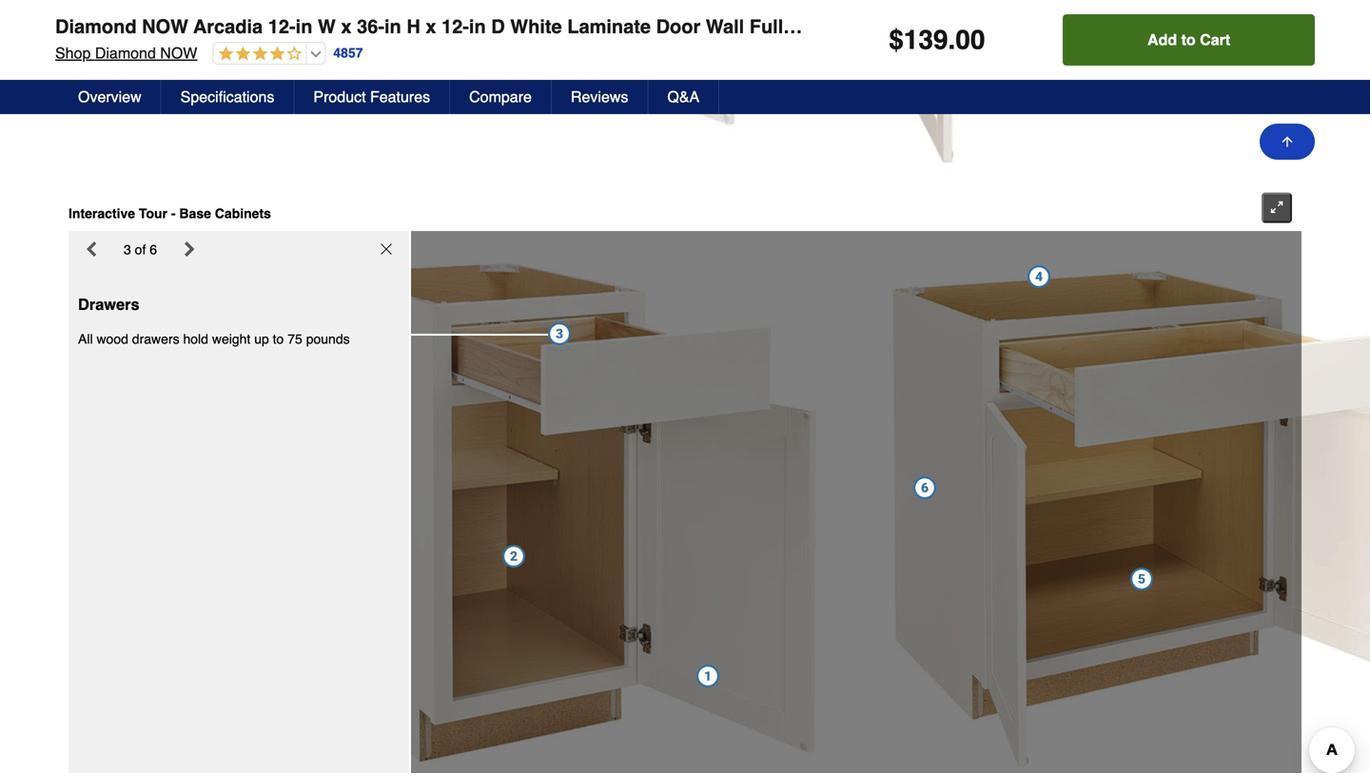 Task type: locate. For each thing, give the bounding box(es) containing it.
$ 139 . 00
[[889, 25, 985, 55]]

4 stars image
[[214, 46, 302, 63]]

to right add at the top right
[[1182, 31, 1196, 49]]

2 door from the left
[[1206, 16, 1250, 38]]

0 horizontal spatial door
[[656, 16, 701, 38]]

drawers
[[132, 332, 179, 347]]

w
[[318, 16, 336, 38]]

75
[[288, 332, 302, 347]]

12-
[[268, 16, 296, 38], [442, 16, 469, 38]]

diamond up overview
[[95, 44, 156, 62]]

hold
[[183, 332, 208, 347]]

wood
[[97, 332, 128, 347]]

x right w
[[341, 16, 352, 38]]

1 horizontal spatial to
[[1182, 31, 1196, 49]]

product features button
[[294, 80, 450, 114]]

h
[[407, 16, 420, 38]]

add
[[1148, 31, 1177, 49]]

1 horizontal spatial door
[[1206, 16, 1250, 38]]

all
[[78, 332, 93, 347]]

1 vertical spatial now
[[160, 44, 197, 62]]

1 horizontal spatial x
[[426, 16, 436, 38]]

white
[[510, 16, 562, 38]]

door left wall
[[656, 16, 701, 38]]

specifications
[[181, 88, 274, 106]]

door
[[656, 16, 701, 38], [1206, 16, 1250, 38]]

2 horizontal spatial in
[[469, 16, 486, 38]]

diamond
[[55, 16, 137, 38], [95, 44, 156, 62]]

1 horizontal spatial in
[[384, 16, 401, 38]]

door left the style)
[[1206, 16, 1250, 38]]

0 horizontal spatial in
[[296, 16, 313, 38]]

1 12- from the left
[[268, 16, 296, 38]]

to inside add to cart button
[[1182, 31, 1196, 49]]

1 door from the left
[[656, 16, 701, 38]]

4857
[[333, 45, 363, 61]]

3 of 6
[[124, 242, 157, 258]]

of
[[135, 242, 146, 258]]

6
[[150, 242, 157, 258]]

now down arcadia
[[160, 44, 197, 62]]

0 horizontal spatial x
[[341, 16, 352, 38]]

x right h
[[426, 16, 436, 38]]

12- right h
[[442, 16, 469, 38]]

all wood drawers hold weight up to 75 pounds
[[78, 332, 350, 347]]

specifications button
[[161, 80, 294, 114]]

1 in from the left
[[296, 16, 313, 38]]

in left d
[[469, 16, 486, 38]]

laminate
[[567, 16, 651, 38]]

now
[[142, 16, 188, 38], [160, 44, 197, 62]]

in left h
[[384, 16, 401, 38]]

tour
[[139, 206, 167, 221]]

to right "up"
[[273, 332, 284, 347]]

0 vertical spatial now
[[142, 16, 188, 38]]

0 horizontal spatial to
[[273, 332, 284, 347]]

diamond up 'shop'
[[55, 16, 137, 38]]

in
[[296, 16, 313, 38], [384, 16, 401, 38], [469, 16, 486, 38]]

interactive
[[69, 206, 135, 221]]

compare
[[469, 88, 532, 106]]

.
[[948, 25, 956, 55]]

up
[[254, 332, 269, 347]]

12- up 4 stars image
[[268, 16, 296, 38]]

0 vertical spatial to
[[1182, 31, 1196, 49]]

q&a
[[667, 88, 700, 106]]

features
[[370, 88, 430, 106]]

139
[[904, 25, 948, 55]]

shop diamond now
[[55, 44, 197, 62]]

to
[[1182, 31, 1196, 49], [273, 332, 284, 347]]

(recessed
[[981, 16, 1076, 38]]

1 x from the left
[[341, 16, 352, 38]]

1 horizontal spatial 12-
[[442, 16, 469, 38]]

in left w
[[296, 16, 313, 38]]

drawers
[[78, 296, 140, 314]]

panel
[[1081, 16, 1132, 38]]

now up shop diamond now
[[142, 16, 188, 38]]

reviews button
[[552, 80, 648, 114]]

overview
[[78, 88, 141, 106]]

x
[[341, 16, 352, 38], [426, 16, 436, 38]]

0 horizontal spatial 12-
[[268, 16, 296, 38]]

product features
[[313, 88, 430, 106]]



Task type: describe. For each thing, give the bounding box(es) containing it.
base
[[179, 206, 211, 221]]

00
[[956, 25, 985, 55]]

weight
[[212, 332, 251, 347]]

cart
[[1200, 31, 1231, 49]]

wall
[[706, 16, 744, 38]]

2 x from the left
[[426, 16, 436, 38]]

3 in from the left
[[469, 16, 486, 38]]

reviews
[[571, 88, 628, 106]]

d
[[491, 16, 505, 38]]

-
[[171, 206, 176, 221]]

compare button
[[450, 80, 552, 114]]

arrow up image
[[1280, 134, 1295, 149]]

0 vertical spatial diamond
[[55, 16, 137, 38]]

fully
[[750, 16, 794, 38]]

interactive tour - base cabinets
[[69, 206, 271, 221]]

diamond now arcadia 12-in w x 36-in h x 12-in d white laminate door wall fully assembled cabinet (recessed panel shaker door style)
[[55, 16, 1307, 38]]

product
[[313, 88, 366, 106]]

shaker
[[1137, 16, 1201, 38]]

1 vertical spatial diamond
[[95, 44, 156, 62]]

cabinet
[[905, 16, 975, 38]]

overview button
[[59, 80, 161, 114]]

add to cart
[[1148, 31, 1231, 49]]

q&a button
[[648, 80, 720, 114]]

cabinets
[[215, 206, 271, 221]]

add to cart button
[[1063, 14, 1315, 66]]

style)
[[1256, 16, 1307, 38]]

arcadia
[[193, 16, 263, 38]]

assembled
[[799, 16, 900, 38]]

2 in from the left
[[384, 16, 401, 38]]

$
[[889, 25, 904, 55]]

1 vertical spatial to
[[273, 332, 284, 347]]

pounds
[[306, 332, 350, 347]]

shop
[[55, 44, 91, 62]]

36-
[[357, 16, 384, 38]]

2 12- from the left
[[442, 16, 469, 38]]

3
[[124, 242, 131, 258]]



Task type: vqa. For each thing, say whether or not it's contained in the screenshot.
"F e e d b a c k"
no



